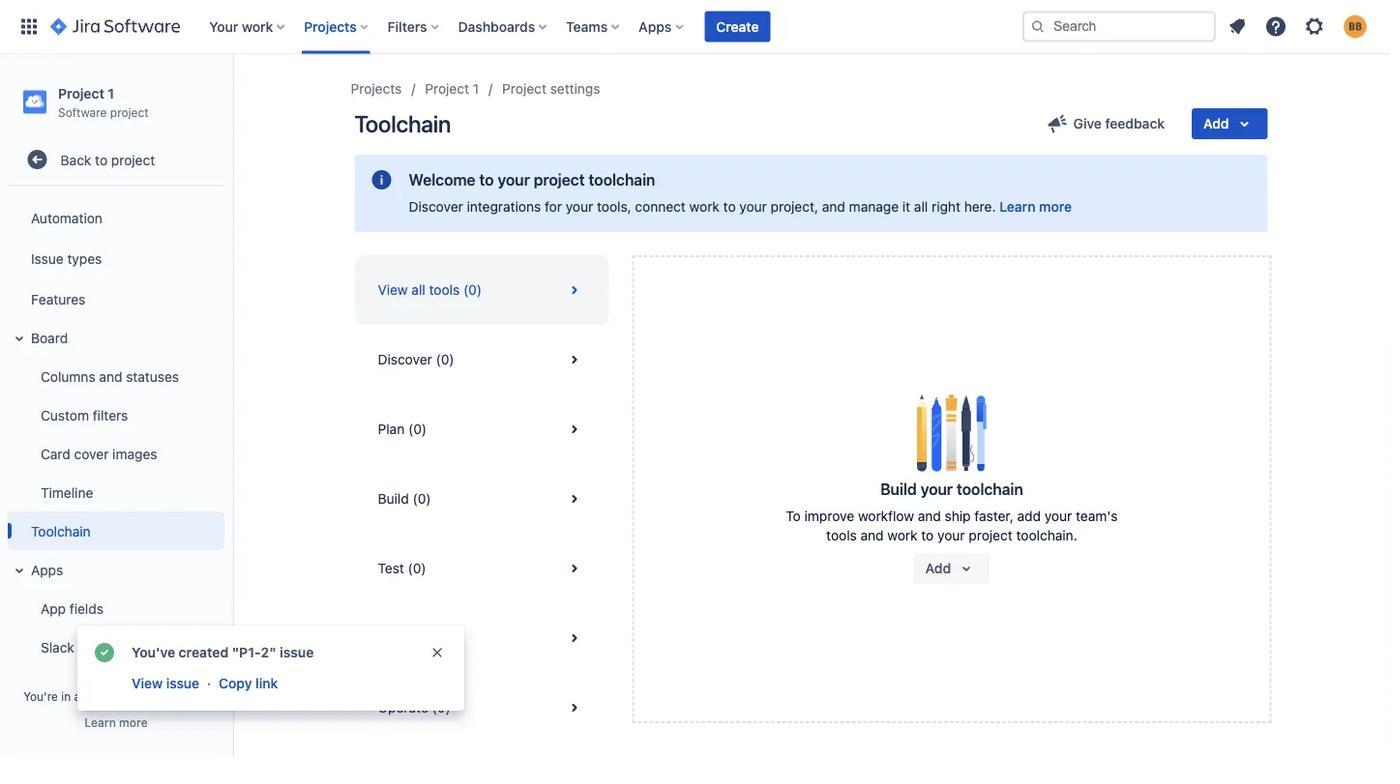 Task type: locate. For each thing, give the bounding box(es) containing it.
0 horizontal spatial apps
[[31, 562, 63, 578]]

project down faster, on the right
[[969, 528, 1013, 544]]

issue down created
[[166, 676, 199, 692]]

timeline
[[41, 485, 93, 501]]

2"
[[261, 645, 276, 661]]

more down managed
[[119, 716, 148, 730]]

1 vertical spatial issue
[[166, 676, 199, 692]]

expand image inside board button
[[8, 327, 31, 351]]

back
[[61, 152, 91, 168]]

features link
[[8, 280, 225, 319]]

toolchain down timeline
[[31, 523, 91, 539]]

(0) right deploy
[[425, 631, 444, 646]]

connect
[[635, 199, 686, 215]]

operate
[[378, 700, 429, 716]]

toolchain up faster, on the right
[[957, 480, 1024, 499]]

statuses
[[126, 369, 179, 384]]

(0) for build (0)
[[413, 491, 431, 507]]

build
[[881, 480, 917, 499], [378, 491, 409, 507]]

all
[[914, 199, 928, 215], [412, 282, 426, 298]]

project
[[110, 105, 149, 119], [111, 152, 155, 168], [534, 171, 585, 189], [969, 528, 1013, 544], [170, 690, 209, 704]]

tools inside build your toolchain to improve workflow and ship faster, add your team's tools and work to your project toolchain.
[[827, 528, 857, 544]]

more inside welcome to your project toolchain discover integrations for your tools, connect work to your project, and manage it all right here. learn more
[[1040, 199, 1072, 215]]

1 horizontal spatial 1
[[473, 81, 479, 97]]

to
[[95, 152, 108, 168], [479, 171, 494, 189], [724, 199, 736, 215], [922, 528, 934, 544]]

0 horizontal spatial learn
[[85, 716, 116, 730]]

toolchain
[[355, 110, 451, 137], [31, 523, 91, 539]]

2 horizontal spatial project
[[502, 81, 547, 97]]

apps inside popup button
[[639, 18, 672, 34]]

your work button
[[203, 11, 292, 42]]

view all tools (0)
[[378, 282, 482, 298]]

(0) right 'test'
[[408, 561, 426, 577]]

project up for
[[534, 171, 585, 189]]

1 vertical spatial tools
[[827, 528, 857, 544]]

issue right "2""
[[280, 645, 314, 661]]

jira software image
[[50, 15, 180, 38], [50, 15, 180, 38]]

work down workflow
[[888, 528, 918, 544]]

work
[[242, 18, 273, 34], [690, 199, 720, 215], [888, 528, 918, 544]]

1 horizontal spatial toolchain
[[355, 110, 451, 137]]

sidebar navigation image
[[211, 77, 254, 116]]

add
[[1204, 116, 1230, 132], [926, 561, 951, 577]]

1 vertical spatial discover
[[378, 352, 432, 368]]

(0) right operate
[[432, 700, 451, 716]]

banner containing your work
[[0, 0, 1391, 54]]

slack
[[41, 640, 74, 655]]

columns
[[41, 369, 95, 384]]

app
[[41, 601, 66, 617]]

1 vertical spatial work
[[690, 199, 720, 215]]

work inside build your toolchain to improve workflow and ship faster, add your team's tools and work to your project toolchain.
[[888, 528, 918, 544]]

0 horizontal spatial all
[[412, 282, 426, 298]]

1 inside project 1 software project
[[108, 85, 114, 101]]

(0) right plan at bottom
[[408, 421, 427, 437]]

(0) for test (0)
[[408, 561, 426, 577]]

1 horizontal spatial apps
[[639, 18, 672, 34]]

add button down ship
[[914, 554, 990, 585]]

1 up back to project at the top of the page
[[108, 85, 114, 101]]

projects for projects link
[[351, 81, 402, 97]]

tools,
[[597, 199, 632, 215]]

work right your
[[242, 18, 273, 34]]

banner
[[0, 0, 1391, 54]]

apps button
[[633, 11, 691, 42]]

learn more button down you're in a team-managed project
[[85, 715, 148, 731]]

tools up discover (0)
[[429, 282, 460, 298]]

1 vertical spatial expand image
[[8, 560, 31, 583]]

0 horizontal spatial toolchain
[[31, 523, 91, 539]]

0 vertical spatial all
[[914, 199, 928, 215]]

columns and statuses
[[41, 369, 179, 384]]

0 vertical spatial view
[[378, 282, 408, 298]]

to inside build your toolchain to improve workflow and ship faster, add your team's tools and work to your project toolchain.
[[922, 528, 934, 544]]

0 vertical spatial tools
[[429, 282, 460, 298]]

discover down welcome
[[409, 199, 463, 215]]

1 horizontal spatial learn more button
[[1000, 197, 1072, 217]]

discover (0)
[[378, 352, 454, 368]]

tools down improve
[[827, 528, 857, 544]]

expand image inside apps button
[[8, 560, 31, 583]]

team-
[[84, 690, 117, 704]]

1 vertical spatial add
[[926, 561, 951, 577]]

build up workflow
[[881, 480, 917, 499]]

toolchain
[[589, 171, 656, 189], [957, 480, 1024, 499]]

welcome to your project toolchain discover integrations for your tools, connect work to your project, and manage it all right here. learn more
[[409, 171, 1072, 215]]

1 vertical spatial toolchain
[[957, 480, 1024, 499]]

0 vertical spatial learn more button
[[1000, 197, 1072, 217]]

add button right "feedback"
[[1192, 108, 1268, 139]]

projects inside popup button
[[304, 18, 357, 34]]

build down plan at bottom
[[378, 491, 409, 507]]

0 horizontal spatial build
[[378, 491, 409, 507]]

0 horizontal spatial tools
[[429, 282, 460, 298]]

view up discover (0)
[[378, 282, 408, 298]]

1 horizontal spatial tools
[[827, 528, 857, 544]]

projects
[[304, 18, 357, 34], [351, 81, 402, 97]]

your profile and settings image
[[1344, 15, 1367, 38]]

0 vertical spatial discover
[[409, 199, 463, 215]]

(0) down plan (0)
[[413, 491, 431, 507]]

2 vertical spatial work
[[888, 528, 918, 544]]

1 vertical spatial all
[[412, 282, 426, 298]]

work inside welcome to your project toolchain discover integrations for your tools, connect work to your project, and manage it all right here. learn more
[[690, 199, 720, 215]]

feedback
[[1106, 116, 1165, 132]]

you're
[[23, 690, 58, 704]]

0 horizontal spatial add
[[926, 561, 951, 577]]

1 horizontal spatial toolchain
[[957, 480, 1024, 499]]

expand image for board
[[8, 327, 31, 351]]

card cover images link
[[19, 435, 225, 473]]

custom
[[41, 407, 89, 423]]

0 horizontal spatial issue
[[166, 676, 199, 692]]

all up discover (0)
[[412, 282, 426, 298]]

0 vertical spatial toolchain
[[589, 171, 656, 189]]

add button
[[1192, 108, 1268, 139], [914, 554, 990, 585]]

0 horizontal spatial work
[[242, 18, 273, 34]]

project down filters popup button
[[425, 81, 469, 97]]

1 horizontal spatial project
[[425, 81, 469, 97]]

2 expand image from the top
[[8, 560, 31, 583]]

your right for
[[566, 199, 593, 215]]

project for project settings
[[502, 81, 547, 97]]

tools
[[429, 282, 460, 298], [827, 528, 857, 544]]

view down you've
[[132, 676, 163, 692]]

expand image
[[8, 327, 31, 351], [8, 560, 31, 583]]

view for view issue
[[132, 676, 163, 692]]

0 vertical spatial add button
[[1192, 108, 1268, 139]]

1 vertical spatial more
[[119, 716, 148, 730]]

discover inside button
[[378, 352, 432, 368]]

(0) up discover (0) button
[[464, 282, 482, 298]]

operate (0)
[[378, 700, 451, 716]]

projects left filters
[[304, 18, 357, 34]]

add
[[1018, 509, 1041, 525]]

0 vertical spatial projects
[[304, 18, 357, 34]]

custom filters link
[[19, 396, 225, 435]]

0 vertical spatial toolchain
[[355, 110, 451, 137]]

1 horizontal spatial learn
[[1000, 199, 1036, 215]]

group
[[4, 77, 225, 673]]

test (0) button
[[355, 534, 609, 604]]

view all tools (0) button
[[355, 255, 609, 325]]

deploy
[[378, 631, 421, 646]]

1 horizontal spatial view
[[378, 282, 408, 298]]

build (0)
[[378, 491, 431, 507]]

view
[[378, 282, 408, 298], [132, 676, 163, 692]]

apps up "app"
[[31, 562, 63, 578]]

projects down filters
[[351, 81, 402, 97]]

add right "feedback"
[[1204, 116, 1230, 132]]

card
[[41, 446, 71, 462]]

(0) down view all tools (0)
[[436, 352, 454, 368]]

learn right here.
[[1000, 199, 1036, 215]]

you've created "p1-2" issue
[[132, 645, 314, 661]]

project left settings
[[502, 81, 547, 97]]

build your toolchain to improve workflow and ship faster, add your team's tools and work to your project toolchain.
[[786, 480, 1118, 544]]

add for the left "add" dropdown button
[[926, 561, 951, 577]]

0 vertical spatial apps
[[639, 18, 672, 34]]

1 horizontal spatial more
[[1040, 199, 1072, 215]]

and up filters
[[99, 369, 122, 384]]

0 vertical spatial learn
[[1000, 199, 1036, 215]]

1 horizontal spatial add
[[1204, 116, 1230, 132]]

project right 'software'
[[110, 105, 149, 119]]

build (0) button
[[355, 465, 609, 534]]

(0)
[[464, 282, 482, 298], [436, 352, 454, 368], [408, 421, 427, 437], [413, 491, 431, 507], [408, 561, 426, 577], [425, 631, 444, 646], [432, 700, 451, 716]]

1 horizontal spatial all
[[914, 199, 928, 215]]

and right project,
[[822, 199, 846, 215]]

more right here.
[[1040, 199, 1072, 215]]

your
[[209, 18, 238, 34]]

all right it
[[914, 199, 928, 215]]

0 vertical spatial work
[[242, 18, 273, 34]]

project inside project 1 software project
[[110, 105, 149, 119]]

1 vertical spatial projects
[[351, 81, 402, 97]]

and
[[822, 199, 846, 215], [99, 369, 122, 384], [918, 509, 941, 525], [861, 528, 884, 544]]

1 vertical spatial view
[[132, 676, 163, 692]]

0 vertical spatial expand image
[[8, 327, 31, 351]]

project up 'software'
[[58, 85, 104, 101]]

your left project,
[[740, 199, 767, 215]]

1 horizontal spatial build
[[881, 480, 917, 499]]

1 vertical spatial apps
[[31, 562, 63, 578]]

0 vertical spatial add
[[1204, 116, 1230, 132]]

0 vertical spatial more
[[1040, 199, 1072, 215]]

group containing notifications
[[4, 77, 225, 673]]

plan (0) button
[[355, 395, 609, 465]]

build inside button
[[378, 491, 409, 507]]

your up the integrations
[[498, 171, 530, 189]]

build inside build your toolchain to improve workflow and ship faster, add your team's tools and work to your project toolchain.
[[881, 480, 917, 499]]

discover up plan (0)
[[378, 352, 432, 368]]

0 horizontal spatial learn more button
[[85, 715, 148, 731]]

apps right the 'teams' "popup button"
[[639, 18, 672, 34]]

0 horizontal spatial view
[[132, 676, 163, 692]]

1 for project 1
[[473, 81, 479, 97]]

toolchain up tools,
[[589, 171, 656, 189]]

team's
[[1076, 509, 1118, 525]]

apps
[[639, 18, 672, 34], [31, 562, 63, 578]]

apps button
[[8, 551, 225, 590]]

learn down 'team-'
[[85, 716, 116, 730]]

project 1 software project
[[58, 85, 149, 119]]

0 horizontal spatial project
[[58, 85, 104, 101]]

issue
[[280, 645, 314, 661], [166, 676, 199, 692]]

1 vertical spatial add button
[[914, 554, 990, 585]]

dashboards button
[[453, 11, 555, 42]]

learn inside welcome to your project toolchain discover integrations for your tools, connect work to your project, and manage it all right here. learn more
[[1000, 199, 1036, 215]]

discover inside welcome to your project toolchain discover integrations for your tools, connect work to your project, and manage it all right here. learn more
[[409, 199, 463, 215]]

1 horizontal spatial issue
[[280, 645, 314, 661]]

0 horizontal spatial 1
[[108, 85, 114, 101]]

settings
[[550, 81, 600, 97]]

work inside dropdown button
[[242, 18, 273, 34]]

view inside button
[[378, 282, 408, 298]]

notifications
[[31, 171, 110, 187]]

2 horizontal spatial work
[[888, 528, 918, 544]]

work right connect
[[690, 199, 720, 215]]

and down workflow
[[861, 528, 884, 544]]

1 down dashboards
[[473, 81, 479, 97]]

welcome
[[409, 171, 476, 189]]

plan
[[378, 421, 405, 437]]

managed
[[117, 690, 167, 704]]

1 horizontal spatial add button
[[1192, 108, 1268, 139]]

1 vertical spatial learn more button
[[85, 715, 148, 731]]

0 horizontal spatial toolchain
[[589, 171, 656, 189]]

1 expand image from the top
[[8, 327, 31, 351]]

1 horizontal spatial work
[[690, 199, 720, 215]]

dismiss image
[[430, 646, 445, 661]]

toolchain down projects link
[[355, 110, 451, 137]]

(0) inside button
[[432, 700, 451, 716]]

learn more button right here.
[[1000, 197, 1072, 217]]

images
[[112, 446, 157, 462]]

Search field
[[1023, 11, 1216, 42]]

project settings
[[502, 81, 600, 97]]

faster,
[[975, 509, 1014, 525]]

test
[[378, 561, 404, 577]]

and inside welcome to your project toolchain discover integrations for your tools, connect work to your project, and manage it all right here. learn more
[[822, 199, 846, 215]]

project 1 link
[[425, 77, 479, 101]]

test (0)
[[378, 561, 426, 577]]

add down ship
[[926, 561, 951, 577]]



Task type: vqa. For each thing, say whether or not it's contained in the screenshot.
the bottommost "Learn"
yes



Task type: describe. For each thing, give the bounding box(es) containing it.
build for your
[[881, 480, 917, 499]]

0 horizontal spatial add button
[[914, 554, 990, 585]]

toolchain.
[[1017, 528, 1078, 544]]

"p1-
[[232, 645, 261, 661]]

automation
[[31, 210, 102, 226]]

project right the back
[[111, 152, 155, 168]]

it
[[903, 199, 911, 215]]

project inside welcome to your project toolchain discover integrations for your tools, connect work to your project, and manage it all right here. learn more
[[534, 171, 585, 189]]

settings image
[[1304, 15, 1327, 38]]

1 for project 1 software project
[[108, 85, 114, 101]]

custom filters
[[41, 407, 128, 423]]

give feedback
[[1074, 116, 1165, 132]]

apps inside button
[[31, 562, 63, 578]]

toolchain inside welcome to your project toolchain discover integrations for your tools, connect work to your project, and manage it all right here. learn more
[[589, 171, 656, 189]]

all inside welcome to your project toolchain discover integrations for your tools, connect work to your project, and manage it all right here. learn more
[[914, 199, 928, 215]]

card cover images
[[41, 446, 157, 462]]

integration
[[78, 640, 145, 655]]

notifications link
[[8, 160, 225, 199]]

back to project
[[61, 152, 155, 168]]

types
[[67, 250, 102, 266]]

created
[[179, 645, 229, 661]]

build for (0)
[[378, 491, 409, 507]]

issue types
[[31, 250, 102, 266]]

success image
[[93, 642, 116, 665]]

dashboards
[[458, 18, 535, 34]]

(0) for plan (0)
[[408, 421, 427, 437]]

filters button
[[382, 11, 447, 42]]

project 1
[[425, 81, 479, 97]]

you've
[[132, 645, 175, 661]]

your down ship
[[938, 528, 965, 544]]

project for project 1
[[425, 81, 469, 97]]

improve
[[805, 509, 855, 525]]

0 vertical spatial issue
[[280, 645, 314, 661]]

view issue link
[[130, 673, 201, 696]]

project down created
[[170, 690, 209, 704]]

features
[[31, 291, 85, 307]]

project settings link
[[502, 77, 600, 101]]

(0) for operate (0)
[[432, 700, 451, 716]]

project inside project 1 software project
[[58, 85, 104, 101]]

board button
[[8, 319, 225, 357]]

project,
[[771, 199, 819, 215]]

projects for projects popup button
[[304, 18, 357, 34]]

integrations
[[467, 199, 541, 215]]

fields
[[70, 601, 104, 617]]

1 vertical spatial learn
[[85, 716, 116, 730]]

board
[[31, 330, 68, 346]]

view issue
[[132, 676, 199, 692]]

link
[[256, 676, 278, 692]]

search image
[[1031, 19, 1046, 34]]

app fields
[[41, 601, 104, 617]]

cover
[[74, 446, 109, 462]]

0 horizontal spatial more
[[119, 716, 148, 730]]

filters
[[388, 18, 427, 34]]

columns and statuses link
[[19, 357, 225, 396]]

create button
[[705, 11, 771, 42]]

for
[[545, 199, 562, 215]]

issue
[[31, 250, 64, 266]]

right
[[932, 199, 961, 215]]

toolchain link
[[8, 512, 225, 551]]

issue types link
[[8, 237, 225, 280]]

copy link
[[219, 676, 278, 692]]

projects link
[[351, 77, 402, 101]]

in
[[61, 690, 71, 704]]

slack integration link
[[19, 628, 225, 667]]

your up ship
[[921, 480, 953, 499]]

view for view all tools (0)
[[378, 282, 408, 298]]

you're in a team-managed project
[[23, 690, 209, 704]]

discover (0) button
[[355, 325, 609, 395]]

a
[[74, 690, 81, 704]]

teams button
[[560, 11, 627, 42]]

app fields link
[[19, 590, 225, 628]]

here.
[[965, 199, 996, 215]]

help image
[[1265, 15, 1288, 38]]

all inside "view all tools (0)" button
[[412, 282, 426, 298]]

add for the right "add" dropdown button
[[1204, 116, 1230, 132]]

1 vertical spatial toolchain
[[31, 523, 91, 539]]

project inside build your toolchain to improve workflow and ship faster, add your team's tools and work to your project toolchain.
[[969, 528, 1013, 544]]

expand image for apps
[[8, 560, 31, 583]]

give feedback button
[[1035, 108, 1177, 139]]

ship
[[945, 509, 971, 525]]

projects button
[[298, 11, 376, 42]]

operate (0) button
[[355, 674, 609, 743]]

to
[[786, 509, 801, 525]]

(0) for deploy (0)
[[425, 631, 444, 646]]

your up toolchain.
[[1045, 509, 1073, 525]]

appswitcher icon image
[[17, 15, 41, 38]]

timeline link
[[19, 473, 225, 512]]

(0) for discover (0)
[[436, 352, 454, 368]]

slack integration
[[41, 640, 145, 655]]

learn more
[[85, 716, 148, 730]]

tools inside button
[[429, 282, 460, 298]]

copy
[[219, 676, 252, 692]]

your work
[[209, 18, 273, 34]]

software
[[58, 105, 107, 119]]

and left ship
[[918, 509, 941, 525]]

back to project link
[[8, 141, 225, 179]]

automation link
[[8, 199, 225, 237]]

give
[[1074, 116, 1102, 132]]

primary element
[[12, 0, 1023, 54]]

notifications image
[[1226, 15, 1249, 38]]

toolchain inside build your toolchain to improve workflow and ship faster, add your team's tools and work to your project toolchain.
[[957, 480, 1024, 499]]



